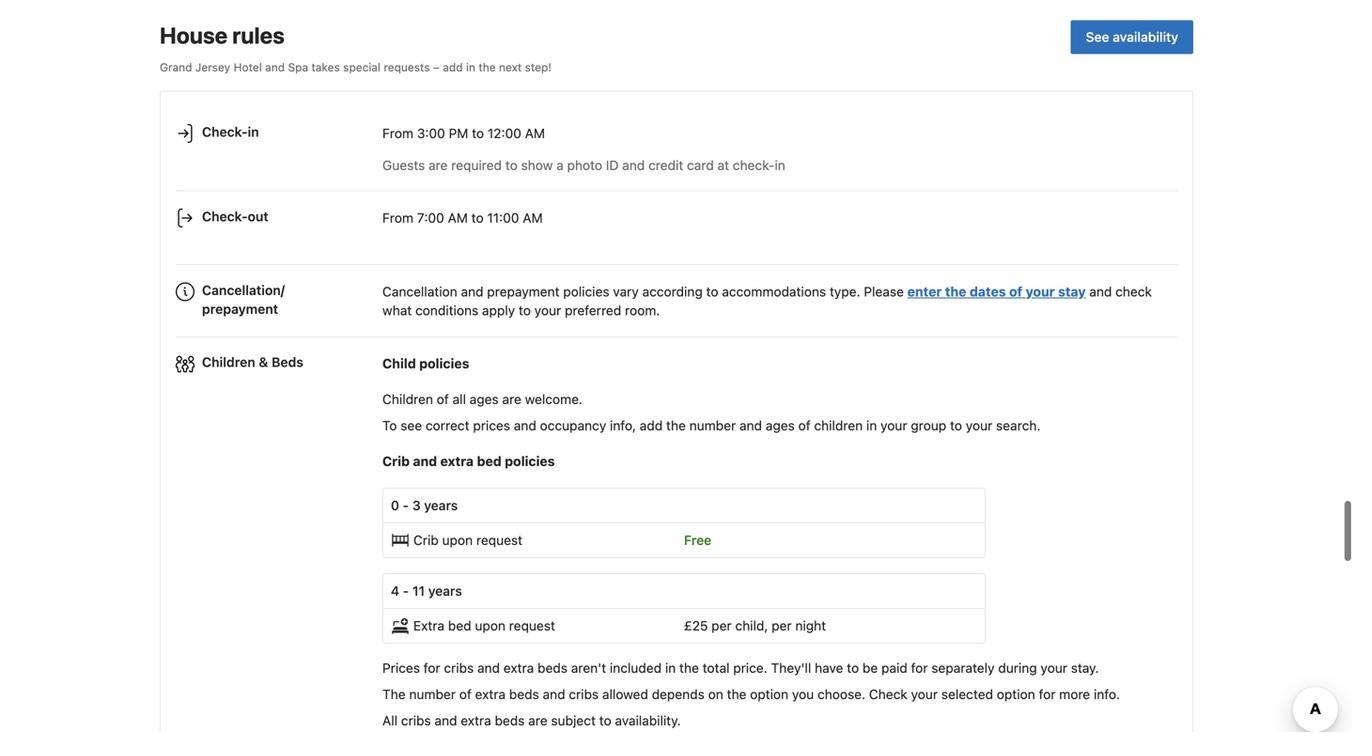 Task type: vqa. For each thing, say whether or not it's contained in the screenshot.
main content
no



Task type: describe. For each thing, give the bounding box(es) containing it.
of down extra bed upon request
[[459, 687, 472, 702]]

and left children
[[740, 418, 762, 433]]

special
[[343, 61, 381, 74]]

prepayment inside cancellation/ prepayment
[[202, 301, 278, 317]]

all
[[453, 392, 466, 407]]

beds
[[272, 354, 303, 370]]

id
[[606, 157, 619, 173]]

and right 'prices'
[[514, 418, 537, 433]]

check
[[1116, 284, 1152, 299]]

0 vertical spatial prepayment
[[487, 284, 560, 299]]

and up subject on the left bottom of page
[[543, 687, 565, 702]]

takes
[[312, 61, 340, 74]]

your left stay
[[1026, 284, 1055, 299]]

1 option from the left
[[750, 687, 789, 702]]

all
[[383, 713, 398, 729]]

your left search.
[[966, 418, 993, 433]]

4 - 11 years
[[391, 583, 462, 599]]

1 horizontal spatial upon
[[475, 618, 506, 634]]

they'll
[[771, 660, 811, 676]]

cancellation
[[383, 284, 458, 299]]

photo
[[567, 157, 603, 173]]

out
[[248, 209, 269, 224]]

children of all ages are welcome.
[[383, 392, 583, 407]]

cancellation/
[[202, 282, 285, 298]]

and right all
[[435, 713, 457, 729]]

children
[[814, 418, 863, 433]]

4
[[391, 583, 400, 599]]

type.
[[830, 284, 861, 299]]

room.
[[625, 303, 660, 318]]

0 horizontal spatial cribs
[[401, 713, 431, 729]]

in up depends
[[665, 660, 676, 676]]

cancellation and prepayment policies vary according to accommodations type. please enter the dates of your stay
[[383, 284, 1086, 299]]

7:00 am
[[417, 210, 468, 226]]

0 horizontal spatial add
[[443, 61, 463, 74]]

child
[[383, 356, 416, 371]]

in right children
[[867, 418, 877, 433]]

in down the hotel
[[248, 124, 259, 139]]

your inside and check what conditions apply to your preferred room.
[[535, 303, 561, 318]]

beds for are
[[495, 713, 525, 729]]

subject
[[551, 713, 596, 729]]

total
[[703, 660, 730, 676]]

of right dates
[[1010, 284, 1023, 299]]

years for 0 - 3 years
[[424, 498, 458, 513]]

check- for out
[[202, 209, 248, 224]]

extra bed upon request
[[414, 618, 555, 634]]

to up required
[[472, 125, 484, 141]]

see availability
[[1086, 29, 1179, 45]]

selected
[[942, 687, 994, 702]]

0 vertical spatial are
[[429, 157, 448, 173]]

a
[[557, 157, 564, 173]]

stay.
[[1071, 660, 1099, 676]]

group
[[911, 418, 947, 433]]

enter
[[908, 284, 942, 299]]

0 horizontal spatial upon
[[442, 533, 473, 548]]

check-out
[[202, 209, 269, 224]]

availability.
[[615, 713, 681, 729]]

–
[[433, 61, 440, 74]]

price.
[[733, 660, 768, 676]]

correct
[[426, 418, 470, 433]]

credit
[[649, 157, 684, 173]]

to right subject on the left bottom of page
[[599, 713, 612, 729]]

1 horizontal spatial number
[[690, 418, 736, 433]]

child,
[[736, 618, 768, 634]]

guests
[[383, 157, 425, 173]]

£25
[[684, 618, 708, 634]]

the right enter
[[945, 284, 967, 299]]

night
[[796, 618, 826, 634]]

1 horizontal spatial for
[[911, 660, 928, 676]]

rules
[[232, 22, 285, 48]]

see
[[1086, 29, 1110, 45]]

from for from 7:00 am to 11:00 am
[[383, 210, 414, 226]]

show
[[521, 157, 553, 173]]

info,
[[610, 418, 636, 433]]

0 horizontal spatial bed
[[448, 618, 472, 634]]

1 vertical spatial request
[[509, 618, 555, 634]]

grand
[[160, 61, 192, 74]]

occupancy
[[540, 418, 607, 433]]

conditions
[[416, 303, 479, 318]]

£25 per child, per night
[[684, 618, 826, 634]]

to
[[383, 418, 397, 433]]

&
[[259, 354, 268, 370]]

to right group
[[950, 418, 963, 433]]

from for from 3:00 pm to 12:00 am
[[383, 125, 414, 141]]

12:00 am
[[488, 125, 545, 141]]

search.
[[996, 418, 1041, 433]]

house rules
[[160, 22, 285, 48]]

to left show
[[506, 157, 518, 173]]

to inside and check what conditions apply to your preferred room.
[[519, 303, 531, 318]]

child policies
[[383, 356, 470, 371]]

what
[[383, 303, 412, 318]]

and down extra bed upon request
[[478, 660, 500, 676]]

enter the dates of your stay link
[[908, 284, 1086, 299]]

children for children & beds
[[202, 354, 255, 370]]

2 option from the left
[[997, 687, 1036, 702]]

children & beds
[[202, 354, 303, 370]]

grand jersey hotel and spa takes special requests – add in the next step!
[[160, 61, 552, 74]]

11
[[413, 583, 425, 599]]

guests are required to show a photo id and credit card at check-in
[[383, 157, 786, 173]]

0 vertical spatial beds
[[538, 660, 568, 676]]

check-in
[[202, 124, 259, 139]]

2 per from the left
[[772, 618, 792, 634]]

- for 4
[[403, 583, 409, 599]]

in right –
[[466, 61, 476, 74]]

crib for crib and extra bed policies
[[383, 454, 410, 469]]

please
[[864, 284, 904, 299]]

jersey
[[195, 61, 230, 74]]

your left stay. at the right of the page
[[1041, 660, 1068, 676]]

have
[[815, 660, 844, 676]]

paid
[[882, 660, 908, 676]]

availability
[[1113, 29, 1179, 45]]

prices for cribs and extra beds aren't included in the total price. they'll have to be paid for separately during your stay.
[[383, 660, 1099, 676]]



Task type: locate. For each thing, give the bounding box(es) containing it.
step!
[[525, 61, 552, 74]]

free
[[684, 533, 712, 548]]

0 horizontal spatial crib
[[383, 454, 410, 469]]

1 vertical spatial crib
[[414, 533, 439, 548]]

years for 4 - 11 years
[[428, 583, 462, 599]]

1 horizontal spatial option
[[997, 687, 1036, 702]]

of left 'all'
[[437, 392, 449, 407]]

0 vertical spatial upon
[[442, 533, 473, 548]]

0 vertical spatial bed
[[477, 454, 502, 469]]

1 - from the top
[[403, 498, 409, 513]]

cancellation/ prepayment
[[202, 282, 285, 317]]

for right prices
[[424, 660, 441, 676]]

for right paid
[[911, 660, 928, 676]]

bed right extra at bottom
[[448, 618, 472, 634]]

number right 'the'
[[409, 687, 456, 702]]

policies up preferred
[[563, 284, 610, 299]]

years
[[424, 498, 458, 513], [428, 583, 462, 599]]

prepayment
[[487, 284, 560, 299], [202, 301, 278, 317]]

the number of extra beds and cribs allowed depends on the option you choose. check your selected option for more info.
[[383, 687, 1120, 702]]

are left subject on the left bottom of page
[[528, 713, 548, 729]]

2 check- from the top
[[202, 209, 248, 224]]

see availability button
[[1071, 20, 1194, 54]]

1 horizontal spatial cribs
[[444, 660, 474, 676]]

cribs down extra bed upon request
[[444, 660, 474, 676]]

- right 4 in the left of the page
[[403, 583, 409, 599]]

on
[[708, 687, 724, 702]]

children for children of all ages are welcome.
[[383, 392, 433, 407]]

1 horizontal spatial crib
[[414, 533, 439, 548]]

ages right 'all'
[[470, 392, 499, 407]]

add right –
[[443, 61, 463, 74]]

0 horizontal spatial for
[[424, 660, 441, 676]]

and
[[265, 61, 285, 74], [623, 157, 645, 173], [461, 284, 484, 299], [1090, 284, 1112, 299], [514, 418, 537, 433], [740, 418, 762, 433], [413, 454, 437, 469], [478, 660, 500, 676], [543, 687, 565, 702], [435, 713, 457, 729]]

1 from from the top
[[383, 125, 414, 141]]

the left "total"
[[680, 660, 699, 676]]

policies down 'prices'
[[505, 454, 555, 469]]

2 vertical spatial policies
[[505, 454, 555, 469]]

number right info,
[[690, 418, 736, 433]]

1 vertical spatial from
[[383, 210, 414, 226]]

request
[[477, 533, 523, 548], [509, 618, 555, 634]]

choose.
[[818, 687, 866, 702]]

see
[[401, 418, 422, 433]]

1 horizontal spatial children
[[383, 392, 433, 407]]

cribs
[[444, 660, 474, 676], [569, 687, 599, 702], [401, 713, 431, 729]]

are down 3:00 pm
[[429, 157, 448, 173]]

aren't
[[571, 660, 606, 676]]

prepayment up 'apply'
[[487, 284, 560, 299]]

2 - from the top
[[403, 583, 409, 599]]

years right 3
[[424, 498, 458, 513]]

0 vertical spatial add
[[443, 61, 463, 74]]

check- up cancellation/
[[202, 209, 248, 224]]

0 vertical spatial crib
[[383, 454, 410, 469]]

separately
[[932, 660, 995, 676]]

beds left subject on the left bottom of page
[[495, 713, 525, 729]]

check- down jersey
[[202, 124, 248, 139]]

1 vertical spatial ages
[[766, 418, 795, 433]]

1 vertical spatial upon
[[475, 618, 506, 634]]

1 vertical spatial -
[[403, 583, 409, 599]]

dates
[[970, 284, 1006, 299]]

the left next
[[479, 61, 496, 74]]

1 horizontal spatial per
[[772, 618, 792, 634]]

to right 7:00 am on the top left of page
[[472, 210, 484, 226]]

check-
[[202, 124, 248, 139], [202, 209, 248, 224]]

2 vertical spatial are
[[528, 713, 548, 729]]

children
[[202, 354, 255, 370], [383, 392, 433, 407]]

spa
[[288, 61, 308, 74]]

1 vertical spatial years
[[428, 583, 462, 599]]

1 vertical spatial bed
[[448, 618, 472, 634]]

vary
[[613, 284, 639, 299]]

0 - 3 years
[[391, 498, 458, 513]]

cribs down aren't
[[569, 687, 599, 702]]

crib down 0 - 3 years
[[414, 533, 439, 548]]

are up 'prices'
[[502, 392, 522, 407]]

beds for and
[[509, 687, 539, 702]]

0 horizontal spatial per
[[712, 618, 732, 634]]

check-
[[733, 157, 775, 173]]

hotel
[[234, 61, 262, 74]]

required
[[451, 157, 502, 173]]

prices
[[473, 418, 510, 433]]

0 vertical spatial ages
[[470, 392, 499, 407]]

the
[[479, 61, 496, 74], [945, 284, 967, 299], [666, 418, 686, 433], [680, 660, 699, 676], [727, 687, 747, 702]]

depends
[[652, 687, 705, 702]]

1 horizontal spatial bed
[[477, 454, 502, 469]]

beds up "all cribs and extra beds are subject to availability."
[[509, 687, 539, 702]]

for left more
[[1039, 687, 1056, 702]]

2 from from the top
[[383, 210, 414, 226]]

0 horizontal spatial number
[[409, 687, 456, 702]]

bed
[[477, 454, 502, 469], [448, 618, 472, 634]]

ages
[[470, 392, 499, 407], [766, 418, 795, 433]]

to right 'apply'
[[519, 303, 531, 318]]

children left &
[[202, 354, 255, 370]]

1 check- from the top
[[202, 124, 248, 139]]

your
[[1026, 284, 1055, 299], [535, 303, 561, 318], [881, 418, 908, 433], [966, 418, 993, 433], [1041, 660, 1068, 676], [911, 687, 938, 702]]

0 vertical spatial policies
[[563, 284, 610, 299]]

you
[[792, 687, 814, 702]]

0 horizontal spatial option
[[750, 687, 789, 702]]

stay
[[1058, 284, 1086, 299]]

during
[[999, 660, 1037, 676]]

next
[[499, 61, 522, 74]]

1 horizontal spatial add
[[640, 418, 663, 433]]

beds left aren't
[[538, 660, 568, 676]]

1 vertical spatial number
[[409, 687, 456, 702]]

option down during
[[997, 687, 1036, 702]]

prices
[[383, 660, 420, 676]]

1 vertical spatial children
[[383, 392, 433, 407]]

and up conditions
[[461, 284, 484, 299]]

upon down 0 - 3 years
[[442, 533, 473, 548]]

1 horizontal spatial policies
[[505, 454, 555, 469]]

0 horizontal spatial policies
[[419, 356, 470, 371]]

-
[[403, 498, 409, 513], [403, 583, 409, 599]]

2 vertical spatial cribs
[[401, 713, 431, 729]]

according
[[643, 284, 703, 299]]

to see correct prices and occupancy info, add the number and ages of children in your group to your search.
[[383, 418, 1041, 433]]

check- for in
[[202, 124, 248, 139]]

per left night
[[772, 618, 792, 634]]

0 vertical spatial check-
[[202, 124, 248, 139]]

0 horizontal spatial children
[[202, 354, 255, 370]]

for
[[424, 660, 441, 676], [911, 660, 928, 676], [1039, 687, 1056, 702]]

preferred
[[565, 303, 622, 318]]

0 horizontal spatial ages
[[470, 392, 499, 407]]

1 vertical spatial add
[[640, 418, 663, 433]]

in right at
[[775, 157, 786, 173]]

the
[[383, 687, 406, 702]]

1 vertical spatial are
[[502, 392, 522, 407]]

welcome.
[[525, 392, 583, 407]]

house
[[160, 22, 228, 48]]

2 horizontal spatial policies
[[563, 284, 610, 299]]

card
[[687, 157, 714, 173]]

ages left children
[[766, 418, 795, 433]]

2 horizontal spatial are
[[528, 713, 548, 729]]

cribs right all
[[401, 713, 431, 729]]

bed down 'prices'
[[477, 454, 502, 469]]

1 horizontal spatial ages
[[766, 418, 795, 433]]

your left group
[[881, 418, 908, 433]]

1 per from the left
[[712, 618, 732, 634]]

from 7:00 am to 11:00 am
[[383, 210, 543, 226]]

option down price.
[[750, 687, 789, 702]]

from up guests in the top left of the page
[[383, 125, 414, 141]]

the right on at the right bottom
[[727, 687, 747, 702]]

your right 'check'
[[911, 687, 938, 702]]

prepayment down cancellation/
[[202, 301, 278, 317]]

your left preferred
[[535, 303, 561, 318]]

crib and extra bed policies
[[383, 454, 555, 469]]

1 vertical spatial prepayment
[[202, 301, 278, 317]]

2 vertical spatial beds
[[495, 713, 525, 729]]

included
[[610, 660, 662, 676]]

per right £25
[[712, 618, 732, 634]]

2 horizontal spatial cribs
[[569, 687, 599, 702]]

to right according
[[706, 284, 719, 299]]

0 vertical spatial children
[[202, 354, 255, 370]]

1 horizontal spatial are
[[502, 392, 522, 407]]

0 vertical spatial from
[[383, 125, 414, 141]]

crib down the to
[[383, 454, 410, 469]]

0 vertical spatial years
[[424, 498, 458, 513]]

apply
[[482, 303, 515, 318]]

and left spa in the left of the page
[[265, 61, 285, 74]]

requests
[[384, 61, 430, 74]]

the right info,
[[666, 418, 686, 433]]

- left 3
[[403, 498, 409, 513]]

0
[[391, 498, 399, 513]]

1 vertical spatial cribs
[[569, 687, 599, 702]]

of
[[1010, 284, 1023, 299], [437, 392, 449, 407], [799, 418, 811, 433], [459, 687, 472, 702]]

more
[[1060, 687, 1091, 702]]

children up the see
[[383, 392, 433, 407]]

0 horizontal spatial are
[[429, 157, 448, 173]]

from left 7:00 am on the top left of page
[[383, 210, 414, 226]]

and right stay
[[1090, 284, 1112, 299]]

- for 0
[[403, 498, 409, 513]]

crib upon request
[[414, 533, 523, 548]]

to left be
[[847, 660, 859, 676]]

and inside and check what conditions apply to your preferred room.
[[1090, 284, 1112, 299]]

extra
[[441, 454, 474, 469], [504, 660, 534, 676], [475, 687, 506, 702], [461, 713, 491, 729]]

and right id
[[623, 157, 645, 173]]

1 vertical spatial policies
[[419, 356, 470, 371]]

policies up 'all'
[[419, 356, 470, 371]]

0 horizontal spatial prepayment
[[202, 301, 278, 317]]

crib
[[383, 454, 410, 469], [414, 533, 439, 548]]

all cribs and extra beds are subject to availability.
[[383, 713, 681, 729]]

11:00 am
[[487, 210, 543, 226]]

check
[[869, 687, 908, 702]]

0 vertical spatial request
[[477, 533, 523, 548]]

crib for crib upon request
[[414, 533, 439, 548]]

1 horizontal spatial prepayment
[[487, 284, 560, 299]]

of left children
[[799, 418, 811, 433]]

upon right extra at bottom
[[475, 618, 506, 634]]

and check what conditions apply to your preferred room.
[[383, 284, 1152, 318]]

info.
[[1094, 687, 1120, 702]]

0 vertical spatial number
[[690, 418, 736, 433]]

1 vertical spatial beds
[[509, 687, 539, 702]]

0 vertical spatial -
[[403, 498, 409, 513]]

years right 11
[[428, 583, 462, 599]]

0 vertical spatial cribs
[[444, 660, 474, 676]]

are
[[429, 157, 448, 173], [502, 392, 522, 407], [528, 713, 548, 729]]

extra
[[414, 618, 445, 634]]

add right info,
[[640, 418, 663, 433]]

allowed
[[603, 687, 648, 702]]

2 horizontal spatial for
[[1039, 687, 1056, 702]]

1 vertical spatial check-
[[202, 209, 248, 224]]

and down the see
[[413, 454, 437, 469]]



